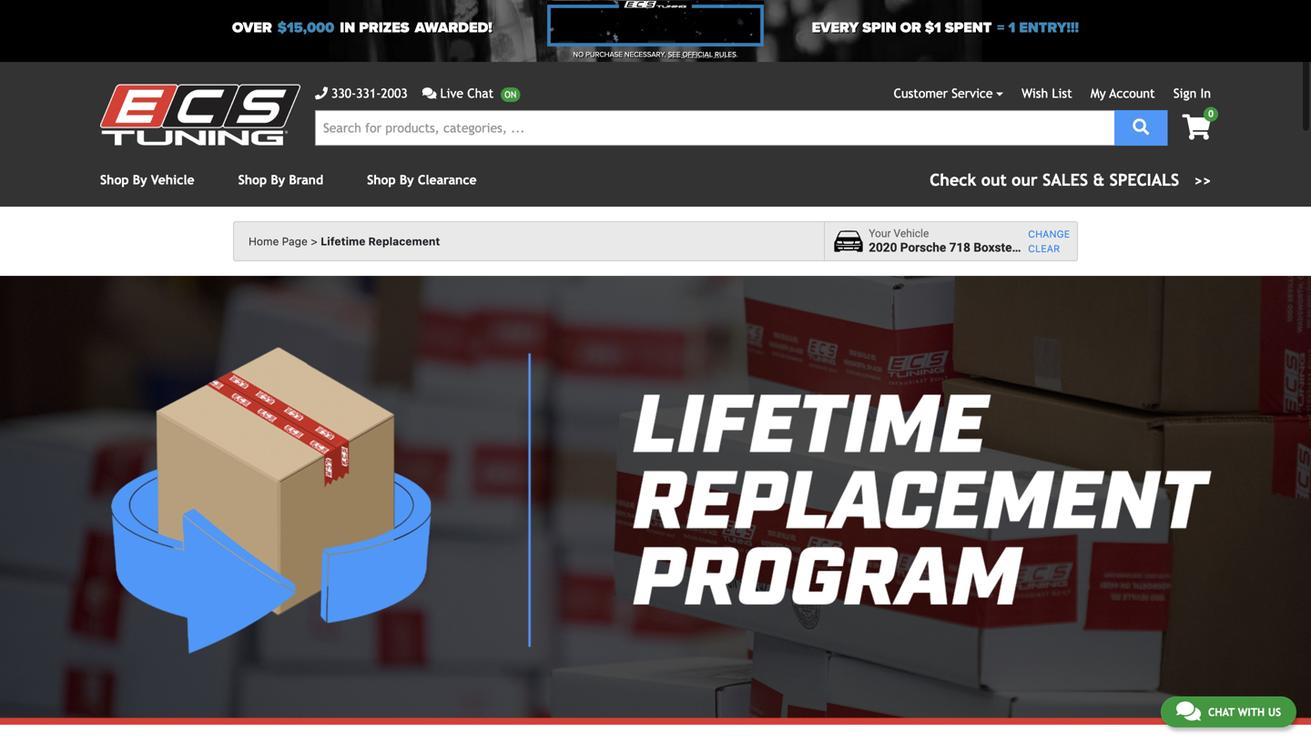 Task type: vqa. For each thing, say whether or not it's contained in the screenshot.
330-
yes



Task type: describe. For each thing, give the bounding box(es) containing it.
in
[[1201, 86, 1211, 101]]

Search text field
[[315, 110, 1116, 146]]

by for vehicle
[[133, 173, 147, 187]]

customer
[[894, 86, 948, 101]]

chat with us
[[1208, 706, 1281, 718]]

customer service button
[[894, 84, 1004, 103]]

spent
[[945, 19, 992, 36]]

wish list link
[[1022, 86, 1072, 101]]

change clear
[[1028, 228, 1070, 255]]

specials
[[1110, 170, 1179, 189]]

comments image for chat
[[1176, 700, 1201, 722]]

with
[[1238, 706, 1265, 718]]

my account link
[[1091, 86, 1155, 101]]

sales
[[1043, 170, 1088, 189]]

search image
[[1133, 119, 1149, 135]]

=
[[997, 19, 1005, 36]]

331-
[[356, 86, 381, 101]]

$15,000
[[277, 19, 334, 36]]

purchase
[[586, 50, 623, 59]]

home page
[[249, 235, 308, 248]]

every spin or $1 spent = 1 entry!!!
[[812, 19, 1079, 36]]

live chat link
[[422, 84, 520, 103]]

spin
[[863, 19, 897, 36]]

shop for shop by clearance
[[367, 173, 396, 187]]

change link
[[1028, 227, 1070, 241]]

shop by brand
[[238, 173, 323, 187]]

sign in link
[[1174, 86, 1211, 101]]

wish list
[[1022, 86, 1072, 101]]

shopping cart image
[[1182, 114, 1211, 140]]

my
[[1091, 86, 1106, 101]]

sales & specials
[[1043, 170, 1179, 189]]

lifetime replacement
[[321, 235, 440, 248]]

your
[[869, 227, 891, 240]]

&
[[1093, 170, 1105, 189]]

clear
[[1028, 243, 1060, 255]]

your vehicle
[[869, 227, 929, 240]]

page
[[282, 235, 308, 248]]

customer service
[[894, 86, 993, 101]]

brand
[[289, 173, 323, 187]]

clear link
[[1028, 241, 1070, 256]]

claim image
[[0, 276, 1311, 725]]

shop for shop by vehicle
[[100, 173, 129, 187]]

0 vertical spatial vehicle
[[151, 173, 194, 187]]

live
[[440, 86, 464, 101]]

0 vertical spatial chat
[[467, 86, 494, 101]]

live chat
[[440, 86, 494, 101]]

shop by vehicle
[[100, 173, 194, 187]]

by for brand
[[271, 173, 285, 187]]

chat with us link
[[1161, 697, 1297, 728]]

rules
[[715, 50, 736, 59]]

lifetime
[[321, 235, 366, 248]]

wish
[[1022, 86, 1048, 101]]

entry!!!
[[1019, 19, 1079, 36]]



Task type: locate. For each thing, give the bounding box(es) containing it.
see official rules link
[[668, 49, 736, 60]]

shop by clearance
[[367, 173, 477, 187]]

chat left with at the bottom right
[[1208, 706, 1235, 718]]

in
[[340, 19, 355, 36]]

2 horizontal spatial by
[[400, 173, 414, 187]]

0
[[1208, 108, 1214, 119]]

330-331-2003
[[331, 86, 408, 101]]

chat
[[467, 86, 494, 101], [1208, 706, 1235, 718]]

2 horizontal spatial shop
[[367, 173, 396, 187]]

sales & specials link
[[930, 168, 1211, 192]]

1 horizontal spatial vehicle
[[894, 227, 929, 240]]

clearance
[[418, 173, 477, 187]]

3 shop from the left
[[367, 173, 396, 187]]

1 horizontal spatial chat
[[1208, 706, 1235, 718]]

sign in
[[1174, 86, 1211, 101]]

1 horizontal spatial shop
[[238, 173, 267, 187]]

comments image inside chat with us link
[[1176, 700, 1201, 722]]

1
[[1008, 19, 1016, 36]]

by down ecs tuning 'image'
[[133, 173, 147, 187]]

2 shop from the left
[[238, 173, 267, 187]]

prizes
[[359, 19, 409, 36]]

no
[[573, 50, 584, 59]]

account
[[1110, 86, 1155, 101]]

1 horizontal spatial by
[[271, 173, 285, 187]]

shop by vehicle link
[[100, 173, 194, 187]]

phone image
[[315, 87, 328, 100]]

us
[[1268, 706, 1281, 718]]

3 by from the left
[[400, 173, 414, 187]]

see
[[668, 50, 681, 59]]

official
[[682, 50, 713, 59]]

necessary.
[[625, 50, 666, 59]]

0 vertical spatial comments image
[[422, 87, 437, 100]]

2003
[[381, 86, 408, 101]]

shop for shop by brand
[[238, 173, 267, 187]]

1 vertical spatial comments image
[[1176, 700, 1201, 722]]

1 vertical spatial vehicle
[[894, 227, 929, 240]]

service
[[952, 86, 993, 101]]

or
[[900, 19, 921, 36]]

2 by from the left
[[271, 173, 285, 187]]

0 horizontal spatial comments image
[[422, 87, 437, 100]]

ecs tuning image
[[100, 84, 300, 145]]

sign
[[1174, 86, 1197, 101]]

every
[[812, 19, 859, 36]]

0 horizontal spatial vehicle
[[151, 173, 194, 187]]

replacement
[[368, 235, 440, 248]]

$1
[[925, 19, 941, 36]]

comments image inside live chat link
[[422, 87, 437, 100]]

list
[[1052, 86, 1072, 101]]

0 horizontal spatial by
[[133, 173, 147, 187]]

330-
[[331, 86, 356, 101]]

by left clearance
[[400, 173, 414, 187]]

comments image left live
[[422, 87, 437, 100]]

change
[[1028, 228, 1070, 240]]

over
[[232, 19, 272, 36]]

1 shop from the left
[[100, 173, 129, 187]]

0 horizontal spatial chat
[[467, 86, 494, 101]]

ecs tuning 'spin to win' contest logo image
[[547, 1, 764, 46]]

comments image for live
[[422, 87, 437, 100]]

1 by from the left
[[133, 173, 147, 187]]

home
[[249, 235, 279, 248]]

comments image
[[422, 87, 437, 100], [1176, 700, 1201, 722]]

1 vertical spatial chat
[[1208, 706, 1235, 718]]

0 horizontal spatial shop
[[100, 173, 129, 187]]

by left 'brand'
[[271, 173, 285, 187]]

vehicle down ecs tuning 'image'
[[151, 173, 194, 187]]

by
[[133, 173, 147, 187], [271, 173, 285, 187], [400, 173, 414, 187]]

comments image left chat with us
[[1176, 700, 1201, 722]]

my account
[[1091, 86, 1155, 101]]

by for clearance
[[400, 173, 414, 187]]

no purchase necessary. see official rules .
[[573, 50, 738, 59]]

0 link
[[1168, 107, 1218, 142]]

shop
[[100, 173, 129, 187], [238, 173, 267, 187], [367, 173, 396, 187]]

shop by brand link
[[238, 173, 323, 187]]

chat right live
[[467, 86, 494, 101]]

1 horizontal spatial comments image
[[1176, 700, 1201, 722]]

over $15,000 in prizes
[[232, 19, 409, 36]]

330-331-2003 link
[[315, 84, 408, 103]]

home page link
[[249, 235, 318, 248]]

.
[[736, 50, 738, 59]]

vehicle right the your on the top
[[894, 227, 929, 240]]

shop by clearance link
[[367, 173, 477, 187]]

vehicle
[[151, 173, 194, 187], [894, 227, 929, 240]]



